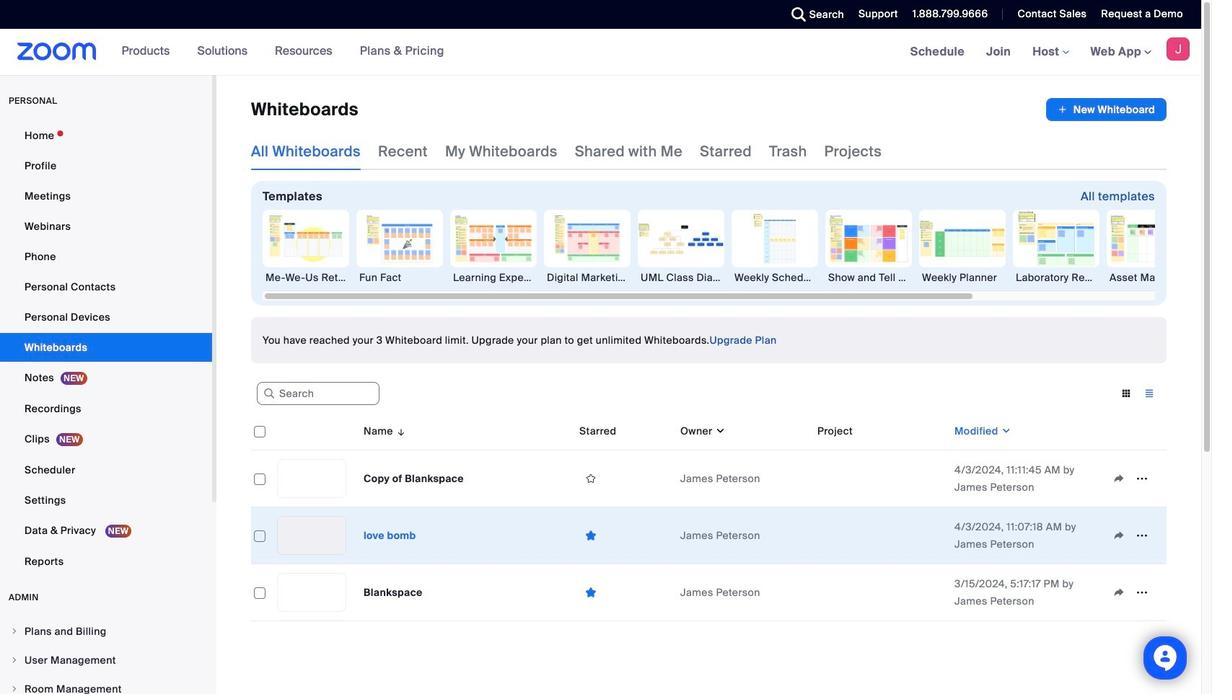 Task type: locate. For each thing, give the bounding box(es) containing it.
click to unstar the whiteboard blankspace image
[[579, 586, 602, 600]]

0 vertical spatial menu item
[[0, 618, 212, 646]]

profile picture image
[[1167, 38, 1190, 61]]

2 vertical spatial share image
[[1107, 587, 1131, 600]]

show and tell with a twist element
[[825, 271, 912, 285]]

1 vertical spatial share image
[[1107, 530, 1131, 543]]

2 vertical spatial menu item
[[0, 676, 212, 695]]

copy of blankspace element
[[364, 473, 464, 486]]

weekly planner element
[[919, 271, 1006, 285]]

blankspace element
[[364, 587, 423, 600]]

menu item
[[0, 618, 212, 646], [0, 647, 212, 675], [0, 676, 212, 695]]

down image
[[998, 424, 1012, 439]]

3 cell from the top
[[812, 565, 949, 622]]

2 right image from the top
[[10, 657, 19, 665]]

right image
[[10, 628, 19, 636], [10, 657, 19, 665]]

share image for the more options for love bomb 'image'
[[1107, 530, 1131, 543]]

share image down the more options for love bomb 'image'
[[1107, 587, 1131, 600]]

Search text field
[[257, 383, 379, 406]]

cell for share icon related to the more options for love bomb 'image'
[[812, 508, 949, 565]]

1 vertical spatial menu item
[[0, 647, 212, 675]]

2 cell from the top
[[812, 508, 949, 565]]

share image for the more options for blankspace icon
[[1107, 587, 1131, 600]]

list mode, selected image
[[1138, 387, 1161, 400]]

asset management element
[[1107, 271, 1193, 285]]

1 share image from the top
[[1107, 473, 1131, 486]]

0 vertical spatial right image
[[10, 628, 19, 636]]

meetings navigation
[[899, 29, 1201, 76]]

uml class diagram element
[[638, 271, 724, 285]]

3 share image from the top
[[1107, 587, 1131, 600]]

1 vertical spatial right image
[[10, 657, 19, 665]]

cell for share icon associated with the more options for copy of blankspace image
[[812, 451, 949, 508]]

more options for copy of blankspace image
[[1131, 473, 1154, 486]]

click to star the whiteboard copy of blankspace image
[[579, 473, 602, 486]]

2 share image from the top
[[1107, 530, 1131, 543]]

share image up the more options for love bomb 'image'
[[1107, 473, 1131, 486]]

share image down the more options for copy of blankspace image
[[1107, 530, 1131, 543]]

application
[[1046, 98, 1167, 121], [251, 413, 1177, 633], [1107, 468, 1161, 490], [1107, 525, 1161, 547], [1107, 582, 1161, 604]]

love bomb element
[[364, 530, 416, 543]]

1 cell from the top
[[812, 451, 949, 508]]

personal menu menu
[[0, 121, 212, 578]]

share image
[[1107, 473, 1131, 486], [1107, 530, 1131, 543], [1107, 587, 1131, 600]]

banner
[[0, 29, 1201, 76]]

0 vertical spatial share image
[[1107, 473, 1131, 486]]

cell
[[812, 451, 949, 508], [812, 508, 949, 565], [812, 565, 949, 622]]



Task type: vqa. For each thing, say whether or not it's contained in the screenshot.
the bottommost today
no



Task type: describe. For each thing, give the bounding box(es) containing it.
learning experience canvas element
[[450, 271, 537, 285]]

arrow down image
[[393, 423, 406, 440]]

2 menu item from the top
[[0, 647, 212, 675]]

1 right image from the top
[[10, 628, 19, 636]]

fun fact element
[[356, 271, 443, 285]]

tabs of all whiteboard page tab list
[[251, 133, 882, 170]]

more options for love bomb image
[[1131, 530, 1154, 543]]

weekly schedule element
[[732, 271, 818, 285]]

click to unstar the whiteboard love bomb image
[[579, 529, 602, 543]]

grid mode, not selected image
[[1115, 387, 1138, 400]]

cell for share icon associated with the more options for blankspace icon
[[812, 565, 949, 622]]

right image
[[10, 685, 19, 694]]

down image
[[712, 424, 726, 439]]

me-we-us retrospective element
[[263, 271, 349, 285]]

laboratory report element
[[1013, 271, 1100, 285]]

thumbnail of love bomb image
[[278, 517, 346, 555]]

3 menu item from the top
[[0, 676, 212, 695]]

1 menu item from the top
[[0, 618, 212, 646]]

application for click to unstar the whiteboard blankspace "image"
[[1107, 582, 1161, 604]]

digital marketing canvas element
[[544, 271, 631, 285]]

zoom logo image
[[17, 43, 96, 61]]

share image for the more options for copy of blankspace image
[[1107, 473, 1131, 486]]

more options for blankspace image
[[1131, 587, 1154, 600]]

application for click to unstar the whiteboard love bomb image
[[1107, 525, 1161, 547]]

admin menu menu
[[0, 618, 212, 695]]

add image
[[1058, 102, 1068, 117]]

love bomb, modified at apr 03, 2024 by james peterson, link image
[[277, 517, 346, 556]]

thumbnail of copy of blankspace image
[[278, 460, 346, 498]]

thumbnail of blankspace image
[[278, 574, 346, 612]]

application for click to star the whiteboard copy of blankspace icon
[[1107, 468, 1161, 490]]

product information navigation
[[111, 29, 455, 75]]



